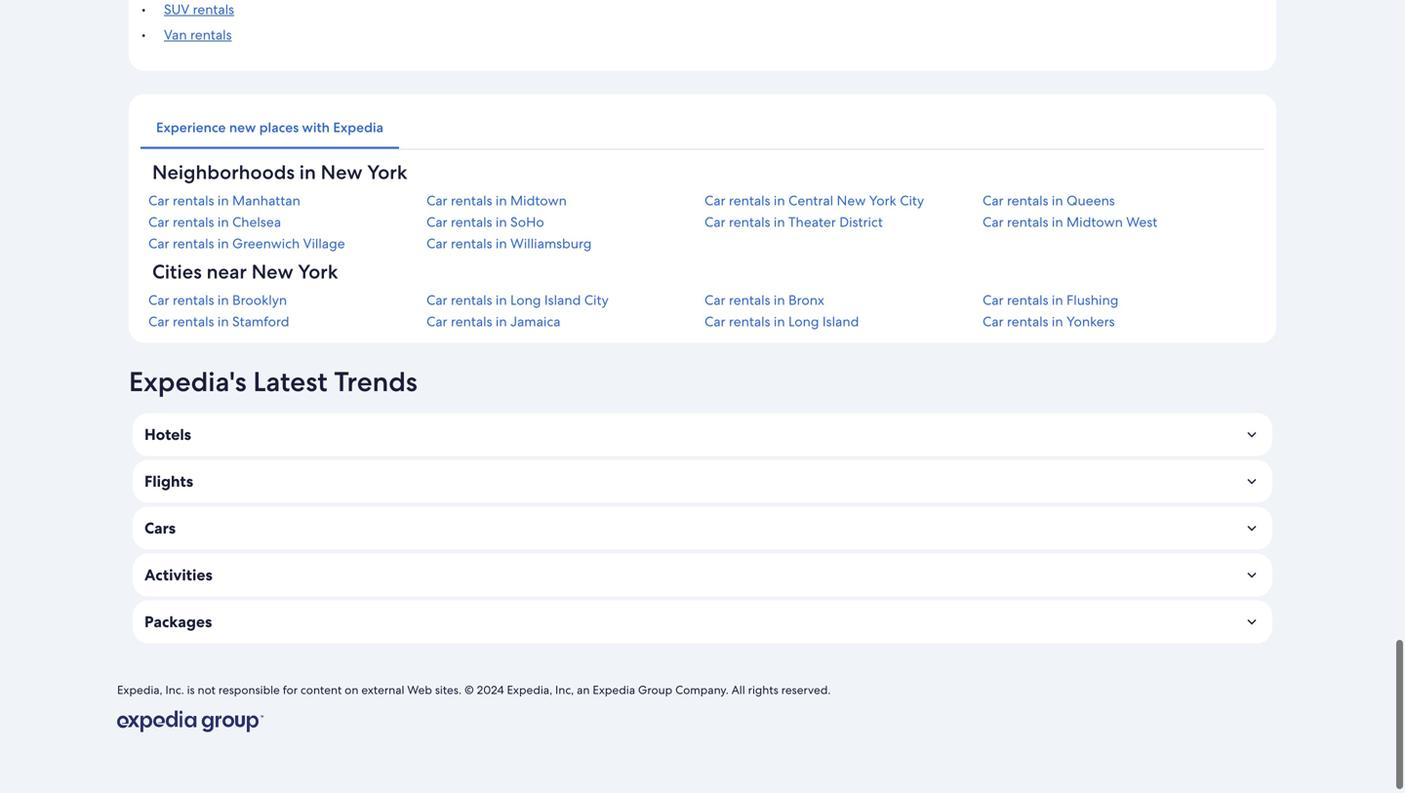 Task type: vqa. For each thing, say whether or not it's contained in the screenshot.
the Van rentals list item
yes



Task type: locate. For each thing, give the bounding box(es) containing it.
in up car rentals in theater district
[[774, 192, 785, 209]]

1 small image from the top
[[1244, 426, 1261, 444]]

rentals down cities
[[173, 291, 214, 309]]

small image inside activities dropdown button
[[1244, 567, 1261, 584]]

0 horizontal spatial new
[[252, 259, 293, 285]]

1 horizontal spatial midtown
[[1067, 213, 1124, 231]]

1 horizontal spatial new
[[321, 160, 363, 185]]

midtown
[[511, 192, 567, 209], [1067, 213, 1124, 231]]

queens
[[1067, 192, 1116, 209]]

inc,
[[556, 683, 574, 698]]

chelsea
[[232, 213, 281, 231]]

in for car rentals in williamsburg
[[496, 235, 507, 252]]

cars button
[[133, 507, 1273, 550]]

in up near
[[218, 235, 229, 252]]

long down bronx
[[789, 313, 820, 330]]

in for car rentals in flushing car rentals in stamford
[[1052, 291, 1064, 309]]

small image
[[1244, 426, 1261, 444], [1244, 473, 1261, 491], [1244, 567, 1261, 584], [1244, 614, 1261, 631]]

expedia's latest trends main content
[[0, 0, 1406, 644]]

small image for hotels
[[1244, 426, 1261, 444]]

1 vertical spatial long
[[789, 313, 820, 330]]

rentals up the car rentals in soho
[[451, 192, 492, 209]]

cities
[[152, 259, 202, 285]]

1 vertical spatial city
[[585, 291, 609, 309]]

car rentals in manhattan
[[148, 192, 301, 209]]

external
[[362, 683, 405, 698]]

york
[[367, 160, 408, 185], [870, 192, 897, 209], [298, 259, 338, 285]]

rentals for car rentals in williamsburg
[[451, 235, 492, 252]]

trends
[[334, 364, 418, 400]]

city up the car rentals in theater district link
[[900, 192, 925, 209]]

rentals up van rentals
[[193, 0, 234, 18]]

small image inside packages dropdown button
[[1244, 614, 1261, 631]]

on
[[345, 683, 359, 698]]

in left theater
[[774, 213, 785, 231]]

tab panel containing neighborhoods in new york
[[141, 160, 1265, 360]]

rentals for car rentals in midtown west car rentals in greenwich village
[[1008, 213, 1049, 231]]

in down the car rentals in brooklyn on the top left
[[218, 313, 229, 330]]

central
[[789, 192, 834, 209]]

new down with at the left top of page
[[321, 160, 363, 185]]

in down near
[[218, 291, 229, 309]]

expedia right with at the left top of page
[[333, 119, 384, 136]]

all
[[732, 683, 746, 698]]

island down car rentals in bronx link
[[823, 313, 859, 330]]

rentals
[[193, 0, 234, 18], [190, 26, 232, 43], [173, 192, 214, 209], [451, 192, 492, 209], [729, 192, 771, 209], [1008, 192, 1049, 209], [173, 213, 214, 231], [451, 213, 492, 231], [729, 213, 771, 231], [1008, 213, 1049, 231], [173, 235, 214, 252], [451, 235, 492, 252], [173, 291, 214, 309], [451, 291, 492, 309], [729, 291, 771, 309], [1008, 291, 1049, 309], [173, 313, 214, 330], [451, 313, 492, 330], [729, 313, 771, 330], [1008, 313, 1049, 330]]

car rentals in long island city
[[427, 291, 609, 309]]

rentals down car rentals in queens link
[[1008, 213, 1049, 231]]

new down the greenwich
[[252, 259, 293, 285]]

expedia, left inc,
[[507, 683, 553, 698]]

2 vertical spatial new
[[252, 259, 293, 285]]

rentals left yonkers
[[1008, 313, 1049, 330]]

car for car rentals in yonkers
[[983, 313, 1004, 330]]

rentals for car rentals in soho
[[451, 213, 492, 231]]

van rentals
[[164, 26, 232, 43]]

cities near new york
[[152, 259, 338, 285]]

car rentals in central new york city
[[705, 192, 925, 209]]

in
[[300, 160, 316, 185], [218, 192, 229, 209], [496, 192, 507, 209], [774, 192, 785, 209], [1052, 192, 1064, 209], [218, 213, 229, 231], [496, 213, 507, 231], [774, 213, 785, 231], [1052, 213, 1064, 231], [218, 235, 229, 252], [496, 235, 507, 252], [218, 291, 229, 309], [496, 291, 507, 309], [774, 291, 785, 309], [1052, 291, 1064, 309], [218, 313, 229, 330], [496, 313, 507, 330], [774, 313, 785, 330], [1052, 313, 1064, 330]]

1 vertical spatial york
[[870, 192, 897, 209]]

in down neighborhoods
[[218, 192, 229, 209]]

car rentals in jamaica
[[427, 313, 561, 330]]

0 vertical spatial expedia
[[333, 119, 384, 136]]

island up "car rentals in jamaica" 'link'
[[545, 291, 581, 309]]

expedia,
[[117, 683, 163, 698], [507, 683, 553, 698]]

car for car rentals in central new york city
[[705, 192, 726, 209]]

2 vertical spatial york
[[298, 259, 338, 285]]

rentals for car rentals in brooklyn
[[173, 291, 214, 309]]

0 horizontal spatial long
[[511, 291, 541, 309]]

list inside the expedia's latest trends main content
[[141, 0, 1265, 43]]

1 horizontal spatial expedia,
[[507, 683, 553, 698]]

cars
[[144, 518, 176, 539]]

rentals down "car rentals in bronx"
[[729, 313, 771, 330]]

1 horizontal spatial york
[[367, 160, 408, 185]]

midtown up soho
[[511, 192, 567, 209]]

in down car rentals in queens link
[[1052, 213, 1064, 231]]

in down the car rentals in soho
[[496, 235, 507, 252]]

rentals up car rentals in jamaica
[[451, 291, 492, 309]]

rentals left theater
[[729, 213, 771, 231]]

yonkers
[[1067, 313, 1115, 330]]

0 horizontal spatial expedia
[[333, 119, 384, 136]]

car rentals in central new york city link
[[705, 192, 979, 209]]

in up the car rentals in soho
[[496, 192, 507, 209]]

0 horizontal spatial midtown
[[511, 192, 567, 209]]

in left queens
[[1052, 192, 1064, 209]]

expedia, left inc.
[[117, 683, 163, 698]]

in down the car rentals in long island city
[[496, 313, 507, 330]]

car rentals in bronx link
[[705, 291, 979, 309]]

car for car rentals in midtown
[[427, 192, 448, 209]]

3 small image from the top
[[1244, 567, 1261, 584]]

van rentals link
[[164, 26, 232, 43]]

rentals up cities
[[173, 235, 214, 252]]

in up car rentals in jamaica
[[496, 291, 507, 309]]

0 vertical spatial york
[[367, 160, 408, 185]]

1 horizontal spatial city
[[900, 192, 925, 209]]

small image inside flights 'dropdown button'
[[1244, 473, 1261, 491]]

tab panel inside the expedia's latest trends main content
[[141, 160, 1265, 360]]

new
[[321, 160, 363, 185], [837, 192, 866, 209], [252, 259, 293, 285]]

car rentals in williamsburg link
[[427, 235, 701, 252]]

rentals down the car rentals in long island city
[[451, 313, 492, 330]]

jamaica
[[511, 313, 561, 330]]

car rentals in bronx
[[705, 291, 825, 309]]

new up the car rentals in theater district link
[[837, 192, 866, 209]]

1 horizontal spatial long
[[789, 313, 820, 330]]

0 vertical spatial island
[[545, 291, 581, 309]]

rentals for car rentals in jamaica
[[451, 313, 492, 330]]

1 vertical spatial new
[[837, 192, 866, 209]]

rentals up car rentals in long island
[[729, 291, 771, 309]]

in left yonkers
[[1052, 313, 1064, 330]]

suv rentals list item
[[141, 0, 1265, 18]]

district
[[840, 213, 883, 231]]

flights
[[144, 472, 193, 492]]

midtown down queens
[[1067, 213, 1124, 231]]

york for cities near new york
[[298, 259, 338, 285]]

car rentals in queens link
[[983, 192, 1257, 209]]

©
[[465, 683, 474, 698]]

car for car rentals in long island
[[705, 313, 726, 330]]

0 horizontal spatial york
[[298, 259, 338, 285]]

rights
[[748, 683, 779, 698]]

car rentals in flushing link
[[983, 291, 1257, 309]]

in down "car rentals in bronx"
[[774, 313, 785, 330]]

2 small image from the top
[[1244, 473, 1261, 491]]

car for car rentals in jamaica
[[427, 313, 448, 330]]

rentals down the car rentals in soho
[[451, 235, 492, 252]]

0 vertical spatial midtown
[[511, 192, 567, 209]]

with
[[302, 119, 330, 136]]

expedia
[[333, 119, 384, 136], [593, 683, 635, 698]]

tab panel
[[141, 160, 1265, 360]]

in down car rentals in midtown
[[496, 213, 507, 231]]

in for car rentals in long island city
[[496, 291, 507, 309]]

rentals up car rentals in yonkers
[[1008, 291, 1049, 309]]

car rentals in theater district
[[705, 213, 883, 231]]

1 expedia, from the left
[[117, 683, 163, 698]]

midtown inside car rentals in midtown west car rentals in greenwich village
[[1067, 213, 1124, 231]]

car rentals in long island link
[[705, 313, 979, 330]]

car
[[148, 192, 169, 209], [427, 192, 448, 209], [705, 192, 726, 209], [983, 192, 1004, 209], [148, 213, 169, 231], [427, 213, 448, 231], [705, 213, 726, 231], [983, 213, 1004, 231], [148, 235, 169, 252], [427, 235, 448, 252], [148, 291, 169, 309], [427, 291, 448, 309], [705, 291, 726, 309], [983, 291, 1004, 309], [148, 313, 169, 330], [427, 313, 448, 330], [705, 313, 726, 330], [983, 313, 1004, 330]]

1 vertical spatial island
[[823, 313, 859, 330]]

small image inside hotels dropdown button
[[1244, 426, 1261, 444]]

car rentals in flushing car rentals in stamford
[[148, 291, 1119, 330]]

in down car rentals in manhattan
[[218, 213, 229, 231]]

expedia's
[[129, 364, 247, 400]]

sites.
[[435, 683, 462, 698]]

0 horizontal spatial expedia,
[[117, 683, 163, 698]]

car for car rentals in flushing car rentals in stamford
[[983, 291, 1004, 309]]

inc.
[[166, 683, 184, 698]]

1 vertical spatial expedia
[[593, 683, 635, 698]]

rentals down neighborhoods
[[173, 192, 214, 209]]

car for car rentals in manhattan
[[148, 192, 169, 209]]

city
[[900, 192, 925, 209], [585, 291, 609, 309]]

rentals down car rentals in midtown
[[451, 213, 492, 231]]

packages button
[[133, 601, 1273, 644]]

list
[[141, 0, 1265, 43]]

rentals left queens
[[1008, 192, 1049, 209]]

island
[[545, 291, 581, 309], [823, 313, 859, 330]]

0 horizontal spatial island
[[545, 291, 581, 309]]

1 horizontal spatial island
[[823, 313, 859, 330]]

1 vertical spatial midtown
[[1067, 213, 1124, 231]]

in up car rentals in yonkers
[[1052, 291, 1064, 309]]

in up car rentals in long island
[[774, 291, 785, 309]]

0 vertical spatial city
[[900, 192, 925, 209]]

0 vertical spatial long
[[511, 291, 541, 309]]

in for car rentals in yonkers
[[1052, 313, 1064, 330]]

long
[[511, 291, 541, 309], [789, 313, 820, 330]]

0 vertical spatial new
[[321, 160, 363, 185]]

city up "car rentals in jamaica" 'link'
[[585, 291, 609, 309]]

4 small image from the top
[[1244, 614, 1261, 631]]

not
[[198, 683, 216, 698]]

latest
[[253, 364, 328, 400]]

rentals up car rentals in theater district
[[729, 192, 771, 209]]

williamsburg
[[511, 235, 592, 252]]

expedia inside main content
[[333, 119, 384, 136]]

long up jamaica
[[511, 291, 541, 309]]

list containing suv rentals
[[141, 0, 1265, 43]]

in for car rentals in long island
[[774, 313, 785, 330]]

car rentals in long island
[[705, 313, 859, 330]]

car rentals in theater district link
[[705, 213, 979, 231]]

car rentals in midtown
[[427, 192, 567, 209]]

rentals for car rentals in manhattan
[[173, 192, 214, 209]]

rentals down suv rentals link
[[190, 26, 232, 43]]

expedia right an on the left bottom
[[593, 683, 635, 698]]

suv rentals
[[164, 0, 234, 18]]



Task type: describe. For each thing, give the bounding box(es) containing it.
van rentals list item
[[141, 26, 1265, 43]]

long for car rentals in long island
[[789, 313, 820, 330]]

in for car rentals in theater district
[[774, 213, 785, 231]]

car rentals in greenwich village link
[[148, 235, 423, 252]]

midtown for car rentals in midtown
[[511, 192, 567, 209]]

content
[[301, 683, 342, 698]]

reserved.
[[782, 683, 831, 698]]

2 horizontal spatial new
[[837, 192, 866, 209]]

car for car rentals in brooklyn
[[148, 291, 169, 309]]

bronx
[[789, 291, 825, 309]]

village
[[303, 235, 345, 252]]

rentals for car rentals in long island city
[[451, 291, 492, 309]]

expedia's latest trends
[[129, 364, 418, 400]]

in for car rentals in jamaica
[[496, 313, 507, 330]]

car rentals in soho link
[[427, 213, 701, 231]]

car rentals in midtown link
[[427, 192, 701, 209]]

expedia, inc. is not responsible for content on external web sites. © 2024 expedia, inc, an expedia group company. all rights reserved.
[[117, 683, 831, 698]]

brooklyn
[[232, 291, 287, 309]]

neighborhoods
[[152, 160, 295, 185]]

2024
[[477, 683, 504, 698]]

suv
[[164, 0, 190, 18]]

an
[[577, 683, 590, 698]]

manhattan
[[232, 192, 301, 209]]

van
[[164, 26, 187, 43]]

car for car rentals in long island city
[[427, 291, 448, 309]]

1 horizontal spatial expedia
[[593, 683, 635, 698]]

car rentals in jamaica link
[[427, 313, 701, 330]]

small image for activities
[[1244, 567, 1261, 584]]

rentals for car rentals in bronx
[[729, 291, 771, 309]]

car rentals in long island city link
[[427, 291, 701, 309]]

island for car rentals in long island city
[[545, 291, 581, 309]]

small image for flights
[[1244, 473, 1261, 491]]

expedia group logo image
[[117, 711, 264, 733]]

near
[[207, 259, 247, 285]]

car rentals in brooklyn link
[[148, 291, 423, 309]]

suv rentals link
[[164, 0, 234, 18]]

rentals for car rentals in long island
[[729, 313, 771, 330]]

rentals down car rentals in manhattan
[[173, 213, 214, 231]]

in for car rentals in central new york city
[[774, 192, 785, 209]]

experience new places with expedia link
[[141, 106, 399, 149]]

rentals for car rentals in queens car rentals in chelsea
[[1008, 192, 1049, 209]]

in for car rentals in midtown west car rentals in greenwich village
[[1052, 213, 1064, 231]]

packages
[[144, 612, 212, 633]]

car rentals in queens car rentals in chelsea
[[148, 192, 1116, 231]]

car for car rentals in queens car rentals in chelsea
[[983, 192, 1004, 209]]

island for car rentals in long island
[[823, 313, 859, 330]]

car for car rentals in soho
[[427, 213, 448, 231]]

2 expedia, from the left
[[507, 683, 553, 698]]

hotels
[[144, 425, 191, 445]]

new
[[229, 119, 256, 136]]

hotels button
[[133, 413, 1273, 456]]

stamford
[[232, 313, 289, 330]]

rentals down the car rentals in brooklyn on the top left
[[173, 313, 214, 330]]

car rentals in williamsburg
[[427, 235, 592, 252]]

0 horizontal spatial city
[[585, 291, 609, 309]]

long for car rentals in long island city
[[511, 291, 541, 309]]

rentals for car rentals in theater district
[[729, 213, 771, 231]]

car rentals in stamford link
[[148, 313, 423, 330]]

york for neighborhoods in new york
[[367, 160, 408, 185]]

in for car rentals in manhattan
[[218, 192, 229, 209]]

in up car rentals in manhattan link
[[300, 160, 316, 185]]

theater
[[789, 213, 836, 231]]

rentals for car rentals in midtown
[[451, 192, 492, 209]]

car for car rentals in williamsburg
[[427, 235, 448, 252]]

car rentals in midtown west link
[[983, 213, 1257, 231]]

group
[[638, 683, 673, 698]]

car rentals in manhattan link
[[148, 192, 423, 209]]

car for car rentals in theater district
[[705, 213, 726, 231]]

car rentals in soho
[[427, 213, 545, 231]]

experience
[[156, 119, 226, 136]]

car rentals in chelsea link
[[148, 213, 423, 231]]

is
[[187, 683, 195, 698]]

small image
[[1244, 520, 1261, 537]]

car rentals in midtown west car rentals in greenwich village
[[148, 213, 1158, 252]]

soho
[[511, 213, 545, 231]]

flushing
[[1067, 291, 1119, 309]]

rentals for car rentals in central new york city
[[729, 192, 771, 209]]

greenwich
[[232, 235, 300, 252]]

for
[[283, 683, 298, 698]]

activities button
[[133, 554, 1273, 597]]

car rentals in yonkers link
[[983, 313, 1257, 330]]

car for car rentals in midtown west car rentals in greenwich village
[[983, 213, 1004, 231]]

new for neighborhoods in new york
[[321, 160, 363, 185]]

car rentals in brooklyn
[[148, 291, 287, 309]]

neighborhoods in new york
[[152, 160, 408, 185]]

in for car rentals in brooklyn
[[218, 291, 229, 309]]

2 horizontal spatial york
[[870, 192, 897, 209]]

rentals for suv rentals
[[193, 0, 234, 18]]

car rentals in yonkers
[[983, 313, 1115, 330]]

rentals for car rentals in flushing car rentals in stamford
[[1008, 291, 1049, 309]]

rentals for van rentals
[[190, 26, 232, 43]]

west
[[1127, 213, 1158, 231]]

in for car rentals in bronx
[[774, 291, 785, 309]]

responsible
[[219, 683, 280, 698]]

web
[[407, 683, 432, 698]]

midtown for car rentals in midtown west car rentals in greenwich village
[[1067, 213, 1124, 231]]

flights button
[[133, 460, 1273, 503]]

new for cities near new york
[[252, 259, 293, 285]]

activities
[[144, 565, 213, 586]]

rentals for car rentals in yonkers
[[1008, 313, 1049, 330]]

experience new places with expedia
[[156, 119, 384, 136]]

company.
[[676, 683, 729, 698]]

car for car rentals in bronx
[[705, 291, 726, 309]]

small image for packages
[[1244, 614, 1261, 631]]

in for car rentals in queens car rentals in chelsea
[[1052, 192, 1064, 209]]

in for car rentals in midtown
[[496, 192, 507, 209]]

places
[[259, 119, 299, 136]]

in for car rentals in soho
[[496, 213, 507, 231]]



